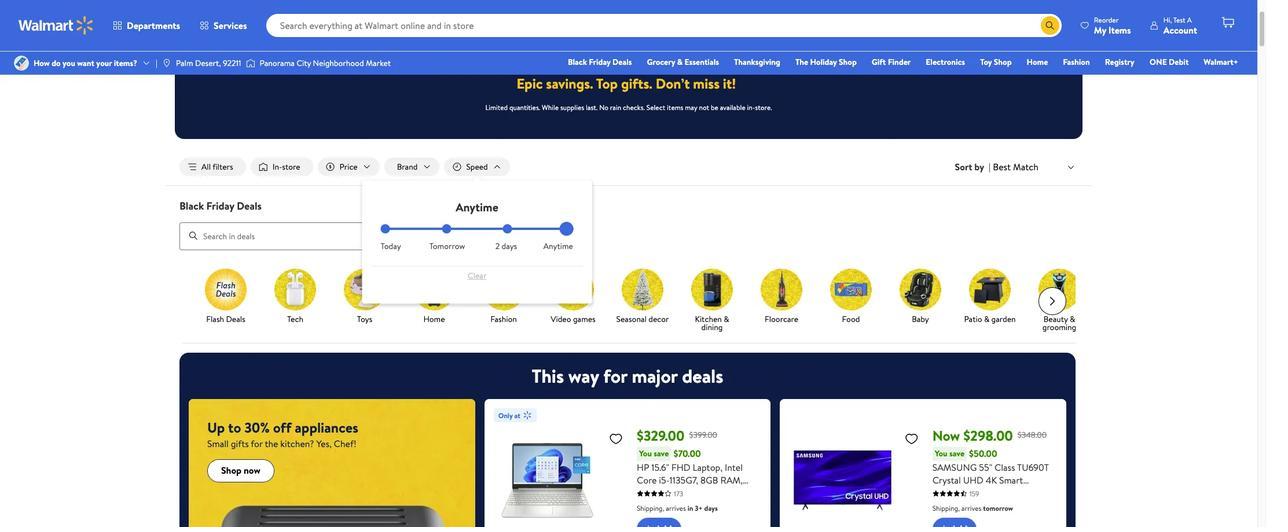 Task type: describe. For each thing, give the bounding box(es) containing it.
add to favorites list, hp 15.6" fhd laptop, intel core i5-1135g7, 8gb ram, 256gb ssd, silver, windows 11 home, 15-dy2795wm image
[[609, 431, 623, 446]]

15.6"
[[652, 461, 670, 474]]

patio
[[965, 313, 983, 325]]

flash deals image
[[205, 269, 247, 310]]

no
[[600, 103, 609, 112]]

departments button
[[103, 12, 190, 39]]

be
[[711, 103, 719, 112]]

next slide for chipmodulewithimages list image
[[1039, 287, 1067, 315]]

smart
[[1000, 474, 1024, 486]]

sort and filter section element
[[166, 148, 1092, 185]]

tomorrow
[[430, 240, 465, 252]]

none radio inside how fast do you want your order? option group
[[503, 224, 513, 233]]

15-
[[666, 499, 678, 512]]

shop beauty & grooming image
[[1039, 269, 1081, 310]]

0 vertical spatial |
[[156, 57, 157, 69]]

add to favorites list, samsung 55" class tu690t crystal uhd 4k smart television - un55tu690tfxza (new) image
[[905, 431, 919, 446]]

& for dining
[[724, 313, 730, 325]]

shop inside button
[[221, 464, 242, 477]]

silver,
[[688, 486, 712, 499]]

not
[[699, 103, 710, 112]]

all filters button
[[180, 158, 246, 176]]

laptop,
[[693, 461, 723, 474]]

arrives for $329.00
[[666, 503, 686, 513]]

only
[[499, 410, 513, 420]]

& for essentials
[[678, 56, 683, 68]]

search icon image
[[1046, 21, 1055, 30]]

way
[[569, 363, 599, 388]]

savings.
[[546, 74, 594, 93]]

2
[[496, 240, 500, 252]]

up to 30% off appliances small gifts for the kitchen? yes, chef!
[[207, 417, 358, 450]]

shop home image
[[414, 269, 455, 310]]

friday inside black friday deals link
[[589, 56, 611, 68]]

grooming
[[1043, 321, 1077, 333]]

$298.00
[[964, 426, 1014, 445]]

1 horizontal spatial home
[[1027, 56, 1049, 68]]

speed button
[[444, 158, 510, 176]]

don't
[[656, 74, 690, 93]]

baby link
[[891, 269, 951, 325]]

Black Friday Deals search field
[[166, 199, 1092, 250]]

search image
[[189, 231, 198, 240]]

seasonal decor
[[617, 313, 669, 325]]

the holiday shop link
[[791, 56, 862, 68]]

sort by |
[[956, 160, 991, 173]]

services button
[[190, 12, 257, 39]]

limited quantities. while supplies last. no rain checks. select items may not be available in-store.
[[486, 103, 772, 112]]

friday inside black friday deals search box
[[207, 199, 234, 213]]

best
[[994, 160, 1011, 173]]

today
[[381, 240, 401, 252]]

walmart+ link
[[1199, 56, 1244, 68]]

reorder my items
[[1095, 15, 1132, 36]]

core
[[637, 474, 657, 486]]

store.
[[755, 103, 772, 112]]

decor
[[649, 313, 669, 325]]

last.
[[586, 103, 598, 112]]

yes,
[[317, 437, 332, 450]]

days inside how fast do you want your order? option group
[[502, 240, 517, 252]]

price
[[340, 161, 358, 173]]

panorama
[[260, 57, 295, 69]]

gifts.
[[621, 74, 653, 93]]

 image for panorama
[[246, 57, 255, 69]]

by
[[975, 160, 985, 173]]

class
[[995, 461, 1016, 474]]

essentials
[[685, 56, 719, 68]]

while
[[542, 103, 559, 112]]

it!
[[723, 74, 736, 93]]

4k
[[986, 474, 998, 486]]

electronics
[[926, 56, 966, 68]]

video games link
[[543, 269, 604, 325]]

you save $70.00 hp 15.6" fhd laptop, intel core i5-1135g7, 8gb ram, 256gb ssd, silver, windows 11 home, 15-dy2795wm
[[637, 447, 758, 512]]

2 vertical spatial deals
[[226, 313, 245, 325]]

all filters
[[202, 161, 233, 173]]

$329.00 group
[[494, 408, 762, 527]]

small
[[207, 437, 229, 450]]

& for garden
[[985, 313, 990, 325]]

crystal
[[933, 474, 961, 486]]

0 horizontal spatial fashion link
[[474, 269, 534, 325]]

beauty & grooming link
[[1030, 269, 1090, 333]]

| inside "sort and filter section" element
[[989, 160, 991, 173]]

at
[[515, 410, 521, 420]]

$70.00
[[674, 447, 701, 460]]

items?
[[114, 57, 137, 69]]

kitchen
[[695, 313, 722, 325]]

this way for major deals
[[532, 363, 724, 388]]

$329.00 $399.00
[[637, 426, 718, 445]]

1 horizontal spatial home link
[[1022, 56, 1054, 68]]

off
[[273, 417, 292, 437]]

1 vertical spatial fashion
[[491, 313, 517, 325]]

in-
[[273, 161, 282, 173]]

gifts
[[231, 437, 249, 450]]

neighborhood
[[313, 57, 364, 69]]

0 vertical spatial for
[[604, 363, 628, 388]]

holiday
[[811, 56, 837, 68]]

shop floorcare image
[[761, 269, 803, 310]]

shop patio & garden image
[[970, 269, 1011, 310]]

shop kitchen & dining image
[[692, 269, 733, 310]]

samsung
[[933, 461, 977, 474]]

a
[[1188, 15, 1192, 25]]

2 days
[[496, 240, 517, 252]]

kitchen & dining
[[695, 313, 730, 333]]

1 horizontal spatial black friday deals
[[568, 56, 632, 68]]

0 vertical spatial fashion
[[1064, 56, 1091, 68]]

chef!
[[334, 437, 357, 450]]

walmart image
[[19, 16, 94, 35]]



Task type: locate. For each thing, give the bounding box(es) containing it.
you for $329.00
[[639, 448, 652, 459]]

home link left clear at the bottom of the page
[[404, 269, 465, 325]]

1 vertical spatial fashion link
[[474, 269, 534, 325]]

0 horizontal spatial |
[[156, 57, 157, 69]]

1 horizontal spatial shipping,
[[933, 503, 960, 513]]

reorder
[[1095, 15, 1119, 25]]

fhd
[[672, 461, 691, 474]]

&
[[678, 56, 683, 68], [724, 313, 730, 325], [985, 313, 990, 325], [1070, 313, 1076, 325]]

finder
[[888, 56, 911, 68]]

top
[[597, 74, 618, 93]]

& inside beauty & grooming
[[1070, 313, 1076, 325]]

2 arrives from the left
[[962, 503, 982, 513]]

registry link
[[1100, 56, 1140, 68]]

want
[[77, 57, 94, 69]]

1 vertical spatial friday
[[207, 199, 234, 213]]

Search search field
[[266, 14, 1062, 37]]

deals up epic savings. top gifts. don't miss it!
[[613, 56, 632, 68]]

 image right 92211
[[246, 57, 255, 69]]

items
[[667, 103, 684, 112]]

1 horizontal spatial arrives
[[962, 503, 982, 513]]

1 horizontal spatial fashion link
[[1058, 56, 1096, 68]]

 image for palm
[[162, 59, 171, 68]]

0 vertical spatial friday
[[589, 56, 611, 68]]

days inside $329.00 group
[[705, 503, 718, 513]]

deals inside search box
[[237, 199, 262, 213]]

best match
[[994, 160, 1039, 173]]

0 horizontal spatial home link
[[404, 269, 465, 325]]

shop baby image
[[900, 269, 942, 310]]

now $298.00 $348.00
[[933, 426, 1047, 445]]

black friday deals down filters
[[180, 199, 262, 213]]

0 horizontal spatial you
[[639, 448, 652, 459]]

$329.00
[[637, 426, 685, 445]]

clear
[[468, 270, 487, 282]]

add to cart image
[[938, 522, 951, 527]]

 image left palm at the top left of the page
[[162, 59, 171, 68]]

dining
[[702, 321, 723, 333]]

0 horizontal spatial friday
[[207, 199, 234, 213]]

1 vertical spatial anytime
[[544, 240, 573, 252]]

to
[[228, 417, 241, 437]]

0 horizontal spatial save
[[654, 448, 669, 459]]

shop right toy
[[994, 56, 1012, 68]]

0 horizontal spatial shop
[[221, 464, 242, 477]]

55"
[[980, 461, 993, 474]]

how do you want your items?
[[34, 57, 137, 69]]

Search in deals search field
[[180, 222, 529, 250]]

1 arrives from the left
[[666, 503, 686, 513]]

days right the 3+
[[705, 503, 718, 513]]

2 you from the left
[[935, 448, 948, 459]]

& right grocery
[[678, 56, 683, 68]]

you save $50.00 samsung 55" class tu690t crystal uhd 4k smart television - un55tu690tfxza (new)
[[933, 447, 1057, 512]]

| left palm at the top left of the page
[[156, 57, 157, 69]]

arrives for now
[[962, 503, 982, 513]]

you up hp
[[639, 448, 652, 459]]

garden
[[992, 313, 1016, 325]]

1 horizontal spatial save
[[950, 448, 965, 459]]

save inside you save $50.00 samsung 55" class tu690t crystal uhd 4k smart television - un55tu690tfxza (new)
[[950, 448, 965, 459]]

video games
[[551, 313, 596, 325]]

you down now
[[935, 448, 948, 459]]

for left the
[[251, 437, 263, 450]]

1 vertical spatial black friday deals
[[180, 199, 262, 213]]

1 vertical spatial black
[[180, 199, 204, 213]]

for right way
[[604, 363, 628, 388]]

flash deals
[[206, 313, 245, 325]]

television
[[933, 486, 972, 499]]

anytime down "anytime" radio
[[544, 240, 573, 252]]

0 horizontal spatial shipping,
[[637, 503, 665, 513]]

 image
[[246, 57, 255, 69], [162, 59, 171, 68]]

arrives inside $329.00 group
[[666, 503, 686, 513]]

save
[[654, 448, 669, 459], [950, 448, 965, 459]]

walmart black friday deals for days image
[[522, 31, 736, 60]]

-
[[974, 486, 977, 499]]

cart contains 0 items total amount $0.00 image
[[1222, 16, 1236, 30]]

save up 15.6"
[[654, 448, 669, 459]]

arrives down 159
[[962, 503, 982, 513]]

speed
[[467, 161, 488, 173]]

games
[[573, 313, 596, 325]]

deals right flash
[[226, 313, 245, 325]]

0 horizontal spatial  image
[[162, 59, 171, 68]]

0 vertical spatial anytime
[[456, 199, 499, 215]]

0 horizontal spatial black
[[180, 199, 204, 213]]

1 horizontal spatial for
[[604, 363, 628, 388]]

home link down search icon
[[1022, 56, 1054, 68]]

the
[[796, 56, 809, 68]]

0 vertical spatial days
[[502, 240, 517, 252]]

you
[[63, 57, 75, 69]]

0 vertical spatial black
[[568, 56, 587, 68]]

1 horizontal spatial black
[[568, 56, 587, 68]]

shipping, arrives tomorrow
[[933, 503, 1014, 513]]

|
[[156, 57, 157, 69], [989, 160, 991, 173]]

0 horizontal spatial anytime
[[456, 199, 499, 215]]

0 horizontal spatial home
[[424, 313, 445, 325]]

2 horizontal spatial shop
[[994, 56, 1012, 68]]

1 vertical spatial for
[[251, 437, 263, 450]]

0 vertical spatial fashion link
[[1058, 56, 1096, 68]]

save for $329.00
[[654, 448, 669, 459]]

0 horizontal spatial black friday deals
[[180, 199, 262, 213]]

1 horizontal spatial |
[[989, 160, 991, 173]]

1 vertical spatial deals
[[237, 199, 262, 213]]

in
[[688, 503, 694, 513]]

appliances
[[295, 417, 358, 437]]

shipping, down 256gb
[[637, 503, 665, 513]]

black inside search box
[[180, 199, 204, 213]]

departments
[[127, 19, 180, 32]]

1 vertical spatial days
[[705, 503, 718, 513]]

shop toys image
[[344, 269, 386, 310]]

Tomorrow radio
[[442, 224, 451, 233]]

all
[[202, 161, 211, 173]]

hi,
[[1164, 15, 1173, 25]]

gift finder
[[872, 56, 911, 68]]

up
[[207, 417, 225, 437]]

clear button
[[381, 267, 574, 285]]

1 vertical spatial home link
[[404, 269, 465, 325]]

available
[[720, 103, 746, 112]]

0 vertical spatial deals
[[613, 56, 632, 68]]

arrives inside now $298.00 group
[[962, 503, 982, 513]]

friday up top
[[589, 56, 611, 68]]

shop now button
[[207, 459, 274, 482]]

shop tech image
[[275, 269, 316, 310]]

1 vertical spatial |
[[989, 160, 991, 173]]

home down search icon
[[1027, 56, 1049, 68]]

1 shipping, from the left
[[637, 503, 665, 513]]

price button
[[318, 158, 380, 176]]

1 save from the left
[[654, 448, 669, 459]]

& right dining
[[724, 313, 730, 325]]

black up search image
[[180, 199, 204, 213]]

flash
[[206, 313, 224, 325]]

shipping, arrives in 3+ days
[[637, 503, 718, 513]]

toys
[[357, 313, 373, 325]]

1 horizontal spatial days
[[705, 503, 718, 513]]

store
[[282, 161, 300, 173]]

home,
[[637, 499, 664, 512]]

fashion link down my
[[1058, 56, 1096, 68]]

1 horizontal spatial fashion
[[1064, 56, 1091, 68]]

fashion link
[[1058, 56, 1096, 68], [474, 269, 534, 325]]

shop food image
[[831, 269, 872, 310]]

2 save from the left
[[950, 448, 965, 459]]

one debit link
[[1145, 56, 1195, 68]]

seasonal decor link
[[613, 269, 673, 325]]

one debit
[[1150, 56, 1189, 68]]

black friday deals up top
[[568, 56, 632, 68]]

friday down filters
[[207, 199, 234, 213]]

one
[[1150, 56, 1168, 68]]

anytime up how fast do you want your order? option group
[[456, 199, 499, 215]]

save inside you save $70.00 hp 15.6" fhd laptop, intel core i5-1135g7, 8gb ram, 256gb ssd, silver, windows 11 home, 15-dy2795wm
[[654, 448, 669, 459]]

items
[[1109, 23, 1132, 36]]

fashion down shop fashion image
[[491, 313, 517, 325]]

grocery
[[647, 56, 676, 68]]

0 vertical spatial home
[[1027, 56, 1049, 68]]

food link
[[821, 269, 882, 325]]

floorcare link
[[752, 269, 812, 325]]

grocery & essentials link
[[642, 56, 725, 68]]

0 horizontal spatial days
[[502, 240, 517, 252]]

miss
[[694, 74, 720, 93]]

home
[[1027, 56, 1049, 68], [424, 313, 445, 325]]

None range field
[[381, 228, 574, 230]]

city
[[297, 57, 311, 69]]

shipping, for now
[[933, 503, 960, 513]]

test
[[1174, 15, 1186, 25]]

| right by
[[989, 160, 991, 173]]

how fast do you want your order? option group
[[381, 224, 574, 252]]

shop
[[839, 56, 857, 68], [994, 56, 1012, 68], [221, 464, 242, 477]]

black
[[568, 56, 587, 68], [180, 199, 204, 213]]

1 vertical spatial home
[[424, 313, 445, 325]]

beauty
[[1044, 313, 1068, 325]]

1 horizontal spatial you
[[935, 448, 948, 459]]

services
[[214, 19, 247, 32]]

0 horizontal spatial fashion
[[491, 313, 517, 325]]

electronics link
[[921, 56, 971, 68]]

supplies
[[561, 103, 585, 112]]

Anytime radio
[[564, 224, 574, 233]]

0 vertical spatial black friday deals
[[568, 56, 632, 68]]

for inside up to 30% off appliances small gifts for the kitchen? yes, chef!
[[251, 437, 263, 450]]

add to cart image
[[642, 522, 656, 527]]

& for grooming
[[1070, 313, 1076, 325]]

shipping, for $329.00
[[637, 503, 665, 513]]

256gb
[[637, 486, 665, 499]]

you inside you save $50.00 samsung 55" class tu690t crystal uhd 4k smart television - un55tu690tfxza (new)
[[935, 448, 948, 459]]

deals down in-store button
[[237, 199, 262, 213]]

epic
[[517, 74, 543, 93]]

0 horizontal spatial arrives
[[666, 503, 686, 513]]

Today radio
[[381, 224, 390, 233]]

shop fashion image
[[483, 269, 525, 310]]

anytime inside how fast do you want your order? option group
[[544, 240, 573, 252]]

black friday deals inside search box
[[180, 199, 262, 213]]

shop right holiday
[[839, 56, 857, 68]]

tomorrow
[[984, 503, 1014, 513]]

you for now $298.00
[[935, 448, 948, 459]]

1 you from the left
[[639, 448, 652, 459]]

days right 2
[[502, 240, 517, 252]]

0 vertical spatial home link
[[1022, 56, 1054, 68]]

now $298.00 group
[[790, 408, 1058, 527]]

& inside kitchen & dining
[[724, 313, 730, 325]]

do
[[52, 57, 61, 69]]

1 horizontal spatial shop
[[839, 56, 857, 68]]

walmart+
[[1204, 56, 1239, 68]]

toy
[[981, 56, 993, 68]]

fashion link down 2 days
[[474, 269, 534, 325]]

shop left now
[[221, 464, 242, 477]]

deals
[[682, 363, 724, 388]]

1 horizontal spatial  image
[[246, 57, 255, 69]]

patio & garden
[[965, 313, 1016, 325]]

black up savings.
[[568, 56, 587, 68]]

video
[[551, 313, 571, 325]]

save up samsung
[[950, 448, 965, 459]]

epic savings. top gifts. don't miss it!
[[517, 74, 736, 93]]

0 horizontal spatial for
[[251, 437, 263, 450]]

1 horizontal spatial friday
[[589, 56, 611, 68]]

sort
[[956, 160, 973, 173]]

un55tu690tfxza
[[980, 486, 1057, 499]]

shop video games image
[[553, 269, 594, 310]]

home down shop home image
[[424, 313, 445, 325]]

shop seasonal image
[[622, 269, 664, 310]]

in-
[[748, 103, 756, 112]]

None radio
[[503, 224, 513, 233]]

Walmart Site-Wide search field
[[266, 14, 1062, 37]]

you inside you save $70.00 hp 15.6" fhd laptop, intel core i5-1135g7, 8gb ram, 256gb ssd, silver, windows 11 home, 15-dy2795wm
[[639, 448, 652, 459]]

brand button
[[384, 158, 440, 176]]

hi, test a account
[[1164, 15, 1198, 36]]

2 shipping, from the left
[[933, 503, 960, 513]]

fashion left the registry
[[1064, 56, 1091, 68]]

& right patio
[[985, 313, 990, 325]]

select
[[647, 103, 666, 112]]

30%
[[245, 417, 270, 437]]

8gb
[[701, 474, 719, 486]]

shipping, inside $329.00 group
[[637, 503, 665, 513]]

(new)
[[933, 499, 957, 512]]

save for now
[[950, 448, 965, 459]]

& right beauty
[[1070, 313, 1076, 325]]

arrives left in
[[666, 503, 686, 513]]

shipping, inside now $298.00 group
[[933, 503, 960, 513]]

1 horizontal spatial anytime
[[544, 240, 573, 252]]

 image
[[14, 56, 29, 71]]

your
[[96, 57, 112, 69]]

best match button
[[991, 159, 1079, 174]]

shipping, down television on the right
[[933, 503, 960, 513]]



Task type: vqa. For each thing, say whether or not it's contained in the screenshot.
"RAM,"
yes



